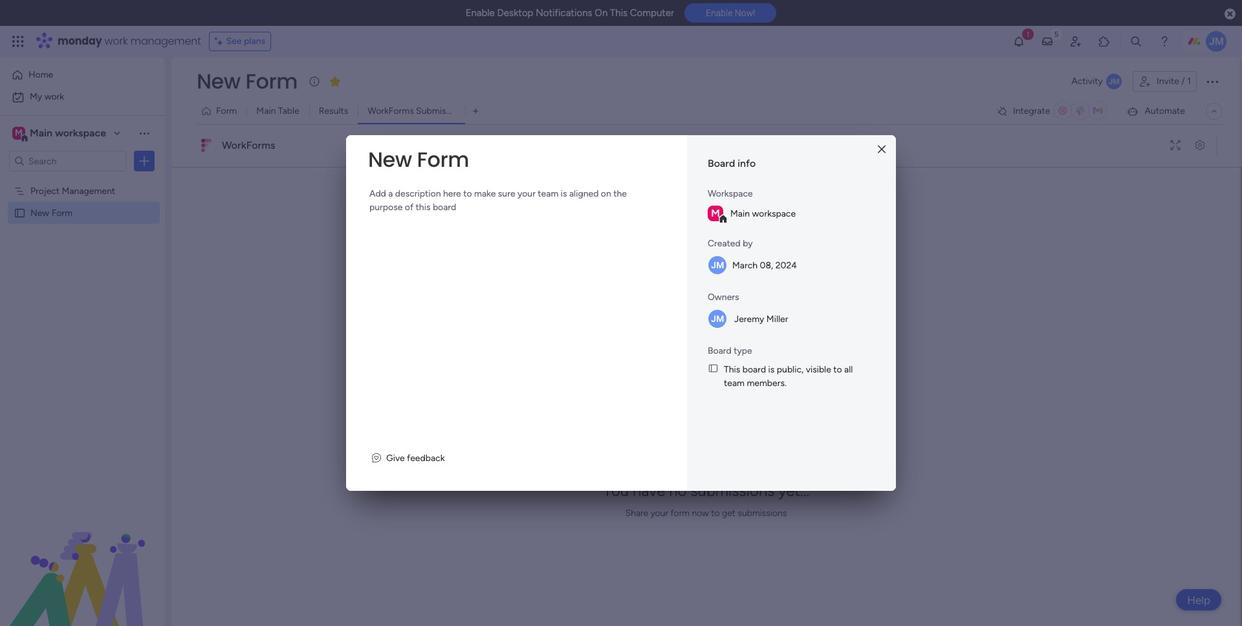 Task type: vqa. For each thing, say whether or not it's contained in the screenshot.
v2 seen icon
no



Task type: describe. For each thing, give the bounding box(es) containing it.
to for sure
[[464, 188, 472, 199]]

dapulse close image
[[1225, 8, 1236, 21]]

0 vertical spatial new form field
[[194, 67, 301, 96]]

enable for enable desktop notifications on this computer
[[466, 7, 495, 19]]

workforms submission viewer
[[368, 106, 493, 117]]

lottie animation element
[[0, 496, 165, 627]]

help button
[[1177, 590, 1222, 611]]

0 vertical spatial workspace image
[[12, 126, 25, 140]]

form up here on the top of page
[[417, 145, 469, 174]]

lottie animation image
[[0, 496, 165, 627]]

automate
[[1145, 106, 1186, 117]]

march
[[733, 260, 758, 271]]

you have no submissions yet...
[[603, 481, 810, 500]]

owners
[[708, 292, 740, 303]]

team inside add a description here to make sure your team is aligned on the purpose of this board
[[538, 188, 559, 199]]

integrate
[[1014, 106, 1051, 117]]

info
[[738, 157, 756, 170]]

monday
[[58, 34, 102, 49]]

form down the project management
[[52, 207, 73, 218]]

feedback
[[407, 453, 445, 464]]

my
[[30, 91, 42, 102]]

integrate button
[[992, 98, 1117, 125]]

workforms for workforms submission viewer
[[368, 106, 414, 117]]

activity button
[[1067, 71, 1128, 92]]

a
[[389, 188, 393, 199]]

make
[[475, 188, 496, 199]]

see plans
[[226, 36, 265, 47]]

5 image
[[1051, 27, 1063, 41]]

home link
[[8, 65, 157, 85]]

add
[[370, 188, 386, 199]]

enable now!
[[706, 8, 756, 18]]

project
[[30, 185, 60, 196]]

jeremy miller image
[[1207, 31, 1227, 52]]

1 horizontal spatial new form field
[[365, 145, 666, 174]]

0 vertical spatial workspace
[[55, 127, 106, 139]]

workforms submission viewer button
[[358, 101, 493, 122]]

my work link
[[8, 87, 157, 107]]

submission
[[416, 106, 463, 117]]

main inside workspace selection element
[[30, 127, 52, 139]]

this
[[416, 202, 431, 213]]

enable desktop notifications on this computer
[[466, 7, 675, 19]]

on
[[595, 7, 608, 19]]

remove from favorites image
[[329, 75, 342, 88]]

public,
[[777, 364, 804, 375]]

1 horizontal spatial workspace image
[[708, 206, 724, 221]]

work for my
[[44, 91, 64, 102]]

management
[[62, 185, 115, 196]]

my work
[[30, 91, 64, 102]]

invite / 1
[[1157, 76, 1192, 87]]

home
[[28, 69, 53, 80]]

members.
[[747, 378, 787, 389]]

type
[[734, 346, 753, 357]]

jeremy
[[735, 314, 765, 325]]

results
[[319, 106, 348, 117]]

march 08, 2024
[[733, 260, 798, 271]]

invite
[[1157, 76, 1180, 87]]

now
[[692, 508, 709, 519]]

main inside button
[[257, 106, 276, 117]]

public board image for this board is public, visible to all team members.
[[708, 363, 719, 374]]

/
[[1182, 76, 1186, 87]]

all
[[845, 364, 853, 375]]

form button
[[196, 101, 247, 122]]

new form for the rightmost 'new form' field
[[368, 145, 469, 174]]

workspace
[[708, 188, 753, 199]]

get
[[722, 508, 736, 519]]

work for monday
[[105, 34, 128, 49]]

miller
[[767, 314, 789, 325]]

board inside 'this board is public, visible to all team members.'
[[743, 364, 767, 375]]

main table
[[257, 106, 300, 117]]

1 horizontal spatial workspace
[[752, 208, 796, 219]]

automate button
[[1122, 101, 1191, 122]]

see
[[226, 36, 242, 47]]

board info
[[708, 157, 756, 170]]

1
[[1188, 76, 1192, 87]]

you
[[603, 481, 629, 500]]

board type
[[708, 346, 753, 357]]

main workspace for top workspace image
[[30, 127, 106, 139]]

give feedback
[[386, 453, 445, 464]]

1 vertical spatial your
[[651, 508, 669, 519]]

form
[[671, 508, 690, 519]]

this inside 'this board is public, visible to all team members.'
[[724, 364, 741, 375]]

give feedback link
[[367, 447, 459, 471]]

enable now! button
[[685, 3, 777, 23]]

purpose
[[370, 202, 403, 213]]

form up main table
[[246, 67, 298, 96]]

add view image
[[473, 106, 479, 116]]



Task type: locate. For each thing, give the bounding box(es) containing it.
board left info
[[708, 157, 736, 170]]

search everything image
[[1130, 35, 1143, 48]]

1 vertical spatial is
[[769, 364, 775, 375]]

new form up form button
[[197, 67, 298, 96]]

1 horizontal spatial main workspace
[[731, 208, 796, 219]]

home option
[[8, 65, 157, 85]]

1 horizontal spatial is
[[769, 364, 775, 375]]

on
[[601, 188, 612, 199]]

new up form button
[[197, 67, 241, 96]]

new form down project
[[30, 207, 73, 218]]

share your form now to get submissions
[[626, 508, 787, 519]]

0 horizontal spatial new
[[30, 207, 49, 218]]

1 vertical spatial public board image
[[708, 363, 719, 374]]

collapse board header image
[[1210, 106, 1220, 117]]

to
[[464, 188, 472, 199], [834, 364, 843, 375], [712, 508, 720, 519]]

m inside workspace selection element
[[15, 128, 23, 139]]

main left table on the left top
[[257, 106, 276, 117]]

1 vertical spatial to
[[834, 364, 843, 375]]

0 vertical spatial to
[[464, 188, 472, 199]]

notifications image
[[1013, 35, 1026, 48]]

new down project
[[30, 207, 49, 218]]

new for the rightmost 'new form' field
[[368, 145, 412, 174]]

workspace selection element
[[12, 126, 108, 142]]

team inside 'this board is public, visible to all team members.'
[[724, 378, 745, 389]]

is
[[561, 188, 567, 199], [769, 364, 775, 375]]

1 vertical spatial m
[[712, 207, 720, 219]]

1 vertical spatial this
[[724, 364, 741, 375]]

0 vertical spatial new form
[[197, 67, 298, 96]]

2024
[[776, 260, 798, 271]]

1 vertical spatial board
[[708, 346, 732, 357]]

0 horizontal spatial m
[[15, 128, 23, 139]]

no
[[669, 481, 687, 500]]

help image
[[1159, 35, 1172, 48]]

notifications
[[536, 7, 593, 19]]

enable inside button
[[706, 8, 733, 18]]

option
[[0, 179, 165, 182]]

enable left now!
[[706, 8, 733, 18]]

to for submissions
[[712, 508, 720, 519]]

team left aligned
[[538, 188, 559, 199]]

new up a
[[368, 145, 412, 174]]

you have no submissions yet illustration image
[[569, 275, 844, 469]]

Search in workspace field
[[27, 154, 108, 169]]

1 horizontal spatial main
[[257, 106, 276, 117]]

main workspace
[[30, 127, 106, 139], [731, 208, 796, 219]]

m
[[15, 128, 23, 139], [712, 207, 720, 219]]

update feed image
[[1042, 35, 1054, 48]]

1 horizontal spatial new
[[197, 67, 241, 96]]

1 vertical spatial submissions
[[738, 508, 787, 519]]

work right the my
[[44, 91, 64, 102]]

workforms for workforms
[[222, 139, 275, 151]]

table
[[278, 106, 300, 117]]

share
[[626, 508, 649, 519]]

form left main table
[[216, 106, 237, 117]]

1 image
[[1023, 27, 1034, 41]]

1 vertical spatial new
[[368, 145, 412, 174]]

desktop
[[497, 7, 534, 19]]

list box
[[0, 177, 165, 398]]

submissions
[[691, 481, 775, 500], [738, 508, 787, 519]]

monday work management
[[58, 34, 201, 49]]

0 horizontal spatial workforms
[[222, 139, 275, 151]]

0 vertical spatial work
[[105, 34, 128, 49]]

0 horizontal spatial board
[[433, 202, 457, 213]]

new form
[[197, 67, 298, 96], [368, 145, 469, 174], [30, 207, 73, 218]]

1 vertical spatial workforms
[[222, 139, 275, 151]]

project management
[[30, 185, 115, 196]]

work right monday
[[105, 34, 128, 49]]

submissions up get
[[691, 481, 775, 500]]

0 vertical spatial is
[[561, 188, 567, 199]]

0 vertical spatial new
[[197, 67, 241, 96]]

settings image
[[1190, 141, 1211, 150]]

0 horizontal spatial main workspace
[[30, 127, 106, 139]]

0 horizontal spatial work
[[44, 91, 64, 102]]

2 vertical spatial to
[[712, 508, 720, 519]]

this board is public, visible to all team members.
[[724, 364, 853, 389]]

submissions right get
[[738, 508, 787, 519]]

your inside add a description here to make sure your team is aligned on the purpose of this board
[[518, 188, 536, 199]]

workspace up search in workspace field
[[55, 127, 106, 139]]

0 vertical spatial main workspace
[[30, 127, 106, 139]]

1 horizontal spatial work
[[105, 34, 128, 49]]

new form field up sure
[[365, 145, 666, 174]]

have
[[633, 481, 666, 500]]

2 horizontal spatial main
[[731, 208, 750, 219]]

08,
[[760, 260, 774, 271]]

1 vertical spatial workspace image
[[708, 206, 724, 221]]

0 horizontal spatial new form field
[[194, 67, 301, 96]]

0 vertical spatial your
[[518, 188, 536, 199]]

by
[[743, 238, 753, 249]]

public board image for new form
[[14, 206, 26, 219]]

0 horizontal spatial workspace
[[55, 127, 106, 139]]

0 vertical spatial team
[[538, 188, 559, 199]]

board for board info
[[708, 157, 736, 170]]

1 vertical spatial main workspace
[[731, 208, 796, 219]]

main table button
[[247, 101, 309, 122]]

monday marketplace image
[[1098, 35, 1111, 48]]

1 vertical spatial team
[[724, 378, 745, 389]]

1 horizontal spatial this
[[724, 364, 741, 375]]

main workspace for the rightmost workspace image
[[731, 208, 796, 219]]

to left all
[[834, 364, 843, 375]]

the
[[614, 188, 627, 199]]

help
[[1188, 594, 1211, 607]]

invite members image
[[1070, 35, 1083, 48]]

1 horizontal spatial team
[[724, 378, 745, 389]]

enable
[[466, 7, 495, 19], [706, 8, 733, 18]]

1 horizontal spatial workforms
[[368, 106, 414, 117]]

is up 'members.'
[[769, 364, 775, 375]]

close image
[[878, 145, 886, 154]]

new form inside list box
[[30, 207, 73, 218]]

your
[[518, 188, 536, 199], [651, 508, 669, 519]]

computer
[[630, 7, 675, 19]]

created by
[[708, 238, 753, 249]]

this right on
[[610, 7, 628, 19]]

yet...
[[779, 481, 810, 500]]

0 horizontal spatial this
[[610, 7, 628, 19]]

this down "board type"
[[724, 364, 741, 375]]

0 vertical spatial board
[[708, 157, 736, 170]]

main down the my
[[30, 127, 52, 139]]

1 vertical spatial new form field
[[365, 145, 666, 174]]

workspace up by
[[752, 208, 796, 219]]

new form up the description
[[368, 145, 469, 174]]

2 vertical spatial new
[[30, 207, 49, 218]]

1 horizontal spatial your
[[651, 508, 669, 519]]

main
[[257, 106, 276, 117], [30, 127, 52, 139], [731, 208, 750, 219]]

2 horizontal spatial new
[[368, 145, 412, 174]]

main workspace inside workspace selection element
[[30, 127, 106, 139]]

to inside 'this board is public, visible to all team members.'
[[834, 364, 843, 375]]

2 vertical spatial main
[[731, 208, 750, 219]]

2 vertical spatial new form
[[30, 207, 73, 218]]

form inside button
[[216, 106, 237, 117]]

0 horizontal spatial public board image
[[14, 206, 26, 219]]

select product image
[[12, 35, 25, 48]]

0 vertical spatial main
[[257, 106, 276, 117]]

1 horizontal spatial new form
[[197, 67, 298, 96]]

1 vertical spatial new form
[[368, 145, 469, 174]]

board
[[433, 202, 457, 213], [743, 364, 767, 375]]

board left type
[[708, 346, 732, 357]]

v2 user feedback image
[[372, 452, 381, 465]]

0 vertical spatial workforms
[[368, 106, 414, 117]]

workforms down form button
[[222, 139, 275, 151]]

add a description here to make sure your team is aligned on the purpose of this board
[[370, 188, 629, 213]]

main down workspace
[[731, 208, 750, 219]]

0 horizontal spatial workspace image
[[12, 126, 25, 140]]

board down here on the top of page
[[433, 202, 457, 213]]

board up 'members.'
[[743, 364, 767, 375]]

enable left desktop
[[466, 7, 495, 19]]

results button
[[309, 101, 358, 122]]

2 horizontal spatial new form
[[368, 145, 469, 174]]

is inside add a description here to make sure your team is aligned on the purpose of this board
[[561, 188, 567, 199]]

management
[[131, 34, 201, 49]]

0 horizontal spatial your
[[518, 188, 536, 199]]

open full screen image
[[1166, 141, 1187, 150]]

workforms inside button
[[368, 106, 414, 117]]

enable for enable now!
[[706, 8, 733, 18]]

public board image
[[14, 206, 26, 219], [708, 363, 719, 374]]

new form field up form button
[[194, 67, 301, 96]]

activity
[[1072, 76, 1104, 87]]

viewer
[[465, 106, 493, 117]]

team left 'members.'
[[724, 378, 745, 389]]

board
[[708, 157, 736, 170], [708, 346, 732, 357]]

give
[[386, 453, 405, 464]]

main workspace up by
[[731, 208, 796, 219]]

workspace image
[[12, 126, 25, 140], [708, 206, 724, 221]]

now!
[[735, 8, 756, 18]]

show board description image
[[307, 75, 322, 88]]

1 vertical spatial board
[[743, 364, 767, 375]]

1 horizontal spatial enable
[[706, 8, 733, 18]]

this
[[610, 7, 628, 19], [724, 364, 741, 375]]

is left aligned
[[561, 188, 567, 199]]

0 horizontal spatial enable
[[466, 7, 495, 19]]

work inside option
[[44, 91, 64, 102]]

0 vertical spatial m
[[15, 128, 23, 139]]

2 horizontal spatial to
[[834, 364, 843, 375]]

0 horizontal spatial is
[[561, 188, 567, 199]]

plans
[[244, 36, 265, 47]]

work
[[105, 34, 128, 49], [44, 91, 64, 102]]

main workspace up search in workspace field
[[30, 127, 106, 139]]

to right here on the top of page
[[464, 188, 472, 199]]

form
[[246, 67, 298, 96], [216, 106, 237, 117], [417, 145, 469, 174], [52, 207, 73, 218]]

1 horizontal spatial board
[[743, 364, 767, 375]]

aligned
[[570, 188, 599, 199]]

is inside 'this board is public, visible to all team members.'
[[769, 364, 775, 375]]

workforms left submission
[[368, 106, 414, 117]]

list box containing project management
[[0, 177, 165, 398]]

invite / 1 button
[[1133, 71, 1198, 92]]

description
[[395, 188, 441, 199]]

New Form field
[[194, 67, 301, 96], [365, 145, 666, 174]]

1 vertical spatial main
[[30, 127, 52, 139]]

visible
[[806, 364, 832, 375]]

jeremy miller
[[735, 314, 789, 325]]

to left get
[[712, 508, 720, 519]]

new
[[197, 67, 241, 96], [368, 145, 412, 174], [30, 207, 49, 218]]

of
[[405, 202, 414, 213]]

0 vertical spatial public board image
[[14, 206, 26, 219]]

1 horizontal spatial public board image
[[708, 363, 719, 374]]

board inside add a description here to make sure your team is aligned on the purpose of this board
[[433, 202, 457, 213]]

0 horizontal spatial main
[[30, 127, 52, 139]]

your left form
[[651, 508, 669, 519]]

here
[[443, 188, 461, 199]]

1 horizontal spatial to
[[712, 508, 720, 519]]

0 vertical spatial board
[[433, 202, 457, 213]]

0 vertical spatial submissions
[[691, 481, 775, 500]]

1 vertical spatial work
[[44, 91, 64, 102]]

0 vertical spatial this
[[610, 7, 628, 19]]

board for board type
[[708, 346, 732, 357]]

0 horizontal spatial to
[[464, 188, 472, 199]]

0 horizontal spatial team
[[538, 188, 559, 199]]

1 vertical spatial workspace
[[752, 208, 796, 219]]

see plans button
[[209, 32, 271, 51]]

new form for 'new form' field to the top
[[197, 67, 298, 96]]

your right sure
[[518, 188, 536, 199]]

1 board from the top
[[708, 157, 736, 170]]

1 horizontal spatial m
[[712, 207, 720, 219]]

my work option
[[8, 87, 157, 107]]

sure
[[498, 188, 516, 199]]

2 board from the top
[[708, 346, 732, 357]]

0 horizontal spatial new form
[[30, 207, 73, 218]]

new for 'new form' field to the top
[[197, 67, 241, 96]]

created
[[708, 238, 741, 249]]

to inside add a description here to make sure your team is aligned on the purpose of this board
[[464, 188, 472, 199]]

team
[[538, 188, 559, 199], [724, 378, 745, 389]]



